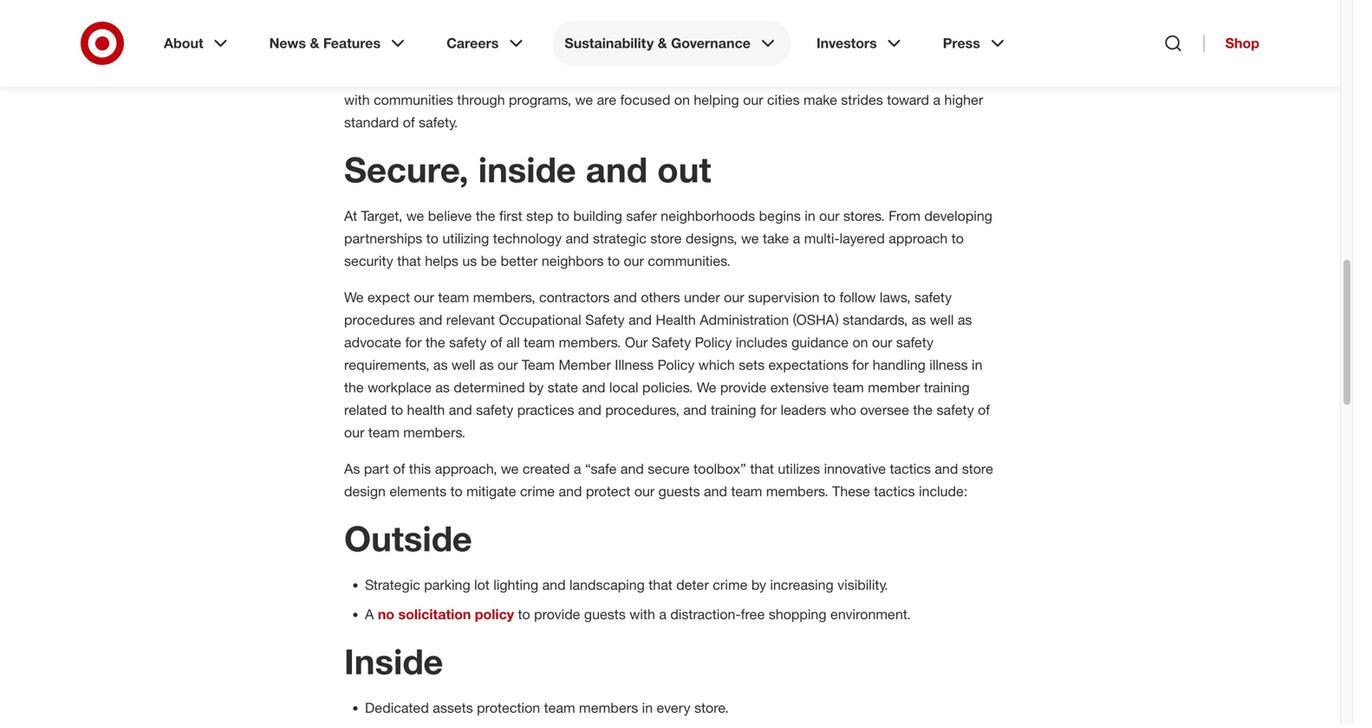 Task type: locate. For each thing, give the bounding box(es) containing it.
every
[[657, 700, 691, 717]]

1 horizontal spatial are
[[597, 91, 617, 108]]

our down all
[[498, 357, 518, 374]]

with down whether
[[344, 91, 370, 108]]

1 horizontal spatial on
[[853, 334, 868, 351]]

2 vertical spatial for
[[760, 402, 777, 419]]

0 horizontal spatial with
[[344, 91, 370, 108]]

our down secure
[[634, 483, 655, 500]]

store
[[651, 230, 682, 247], [962, 461, 993, 478]]

1 horizontal spatial guests
[[659, 483, 700, 500]]

1 & from the left
[[310, 35, 319, 52]]

that left the 'helps'
[[397, 253, 421, 270]]

and down "state"
[[578, 402, 602, 419]]

for left leaders
[[760, 402, 777, 419]]

workplace
[[368, 379, 432, 396]]

that
[[397, 253, 421, 270], [750, 461, 774, 478], [649, 577, 673, 594]]

expectations
[[769, 357, 849, 374]]

0 horizontal spatial safety
[[585, 312, 625, 328]]

0 horizontal spatial crime
[[520, 483, 555, 500]]

local down illness
[[609, 379, 639, 396]]

policy up policies.
[[658, 357, 695, 374]]

0 horizontal spatial for
[[405, 334, 422, 351]]

focused
[[620, 91, 671, 108]]

to down approach,
[[450, 483, 463, 500]]

1 vertical spatial training
[[711, 402, 756, 419]]

0 vertical spatial with
[[344, 91, 370, 108]]

"safe
[[585, 461, 617, 478]]

members. down utilizes
[[766, 483, 829, 500]]

0 vertical spatial well
[[930, 312, 954, 328]]

news
[[269, 35, 306, 52]]

training down which
[[711, 402, 756, 419]]

0 horizontal spatial well
[[452, 357, 476, 374]]

us
[[462, 253, 477, 270]]

toward
[[887, 91, 929, 108]]

their
[[571, 69, 598, 86]]

utilizing
[[442, 230, 489, 247]]

by down 'team'
[[529, 379, 544, 396]]

the inside at target, we believe the first step to building safer neighborhoods begins in our stores. from developing partnerships to utilizing technology and strategic store designs, we take a multi-layered approach to security that helps us be better neighbors to our communities.
[[476, 208, 495, 224]]

our right expect on the top of the page
[[414, 289, 434, 306]]

0 vertical spatial local
[[874, 69, 903, 86]]

local inside the we expect our team members, contractors and others under our supervision to follow laws, safety procedures and relevant occupational safety and health administration (osha) standards, as well as advocate for the safety of all team members. our safety policy includes guidance on our safety requirements, as well as our team member illness policy which sets expectations for handling illness in the workplace as determined by state and local policies. we provide extensive team member training related to health and safety practices and procedures, and training for leaders who oversee the safety of our team members.
[[609, 379, 639, 396]]

members. inside 'as part of this approach, we created a "safe and secure toolbox" that utilizes innovative tactics and store design elements to mitigate crime and protect our guests and team members. these tactics include:'
[[766, 483, 829, 500]]

and up the neighbors
[[566, 230, 589, 247]]

we
[[344, 289, 364, 306], [697, 379, 716, 396]]

in
[[805, 208, 816, 224], [972, 357, 983, 374], [642, 700, 653, 717]]

1 horizontal spatial provide
[[720, 379, 767, 396]]

policy
[[695, 334, 732, 351], [658, 357, 695, 374]]

inside
[[478, 148, 576, 191]]

safety
[[585, 312, 625, 328], [652, 334, 691, 351]]

approach,
[[435, 461, 497, 478]]

in right the illness on the right of the page
[[972, 357, 983, 374]]

our down the strategic
[[624, 253, 644, 270]]

determined
[[454, 379, 525, 396]]

1 horizontal spatial that
[[649, 577, 673, 594]]

0 horizontal spatial that
[[397, 253, 421, 270]]

0 horizontal spatial members.
[[403, 424, 466, 441]]

designs,
[[686, 230, 737, 247]]

0 horizontal spatial store
[[651, 230, 682, 247]]

safety down contractors
[[585, 312, 625, 328]]

are
[[467, 69, 486, 86], [597, 91, 617, 108]]

take
[[763, 230, 789, 247]]

our
[[401, 69, 421, 86], [743, 91, 763, 108], [819, 208, 840, 224], [624, 253, 644, 270], [414, 289, 434, 306], [724, 289, 744, 306], [872, 334, 892, 351], [498, 357, 518, 374], [344, 424, 364, 441], [634, 483, 655, 500]]

building
[[573, 208, 622, 224]]

and right health
[[449, 402, 472, 419]]

on inside the we expect our team members, contractors and others under our supervision to follow laws, safety procedures and relevant occupational safety and health administration (osha) standards, as well as advocate for the safety of all team members. our safety policy includes guidance on our safety requirements, as well as our team member illness policy which sets expectations for handling illness in the workplace as determined by state and local policies. we provide extensive team member training related to health and safety practices and procedures, and training for leaders who oversee the safety of our team members.
[[853, 334, 868, 351]]

1 vertical spatial well
[[452, 357, 476, 374]]

1 vertical spatial that
[[750, 461, 774, 478]]

strategic
[[593, 230, 647, 247]]

0 vertical spatial we
[[344, 289, 364, 306]]

illness
[[930, 357, 968, 374]]

news & features
[[269, 35, 381, 52]]

secure, inside and out
[[344, 148, 711, 191]]

store.
[[694, 700, 729, 717]]

our up the communities
[[401, 69, 421, 86]]

in left every
[[642, 700, 653, 717]]

1 horizontal spatial &
[[658, 35, 667, 52]]

for up requirements,
[[405, 334, 422, 351]]

and up our
[[629, 312, 652, 328]]

0 vertical spatial crime
[[520, 483, 555, 500]]

well up determined
[[452, 357, 476, 374]]

0 horizontal spatial we
[[344, 289, 364, 306]]

health
[[407, 402, 445, 419]]

1 horizontal spatial local
[[874, 69, 903, 86]]

guests down landscaping
[[584, 606, 626, 623]]

health
[[656, 312, 696, 328]]

1 horizontal spatial crime
[[713, 577, 748, 594]]

0 vertical spatial training
[[924, 379, 970, 396]]

2 horizontal spatial members.
[[766, 483, 829, 500]]

target,
[[361, 208, 402, 224]]

procedures
[[344, 312, 415, 328]]

on
[[674, 91, 690, 108], [853, 334, 868, 351]]

to right the step
[[557, 208, 569, 224]]

well up the illness on the right of the page
[[930, 312, 954, 328]]

1 vertical spatial on
[[853, 334, 868, 351]]

and left relevant
[[419, 312, 442, 328]]

guests down secure
[[659, 483, 700, 500]]

programs,
[[509, 91, 571, 108]]

procedures,
[[605, 402, 680, 419]]

are up through
[[467, 69, 486, 86]]

governance
[[671, 35, 751, 52]]

1 vertical spatial local
[[609, 379, 639, 396]]

solicitation
[[398, 606, 471, 623]]

0 horizontal spatial guests
[[584, 606, 626, 623]]

2 vertical spatial that
[[649, 577, 673, 594]]

0 horizontal spatial in
[[642, 700, 653, 717]]

local up toward
[[874, 69, 903, 86]]

are down time
[[597, 91, 617, 108]]

crime down created on the bottom of the page
[[520, 483, 555, 500]]

to up the 'helps'
[[426, 230, 439, 247]]

to
[[557, 208, 569, 224], [426, 230, 439, 247], [952, 230, 964, 247], [608, 253, 620, 270], [824, 289, 836, 306], [391, 402, 403, 419], [450, 483, 463, 500], [518, 606, 530, 623]]

well
[[930, 312, 954, 328], [452, 357, 476, 374]]

of inside 'as part of this approach, we created a "safe and secure toolbox" that utilizes innovative tactics and store design elements to mitigate crime and protect our guests and team members. these tactics include:'
[[393, 461, 405, 478]]

provide down lighting
[[534, 606, 580, 623]]

sets
[[739, 357, 765, 374]]

1 vertical spatial safety
[[652, 334, 691, 351]]

strategic
[[365, 577, 420, 594]]

that left deter
[[649, 577, 673, 594]]

&
[[310, 35, 319, 52], [658, 35, 667, 52]]

for
[[405, 334, 422, 351], [852, 357, 869, 374], [760, 402, 777, 419]]

1 vertical spatial are
[[597, 91, 617, 108]]

& up neighborhood
[[658, 35, 667, 52]]

standards,
[[843, 312, 908, 328]]

training
[[924, 379, 970, 396], [711, 402, 756, 419]]

with down strategic parking lot lighting and landscaping that deter crime by increasing visibility.
[[630, 606, 655, 623]]

safety.
[[419, 114, 458, 131]]

we down which
[[697, 379, 716, 396]]

we up procedures
[[344, 289, 364, 306]]

1 vertical spatial crime
[[713, 577, 748, 594]]

on down standards,
[[853, 334, 868, 351]]

on down neighborhood
[[674, 91, 690, 108]]

careers
[[447, 35, 499, 52]]

better
[[501, 253, 538, 270]]

training down the illness on the right of the page
[[924, 379, 970, 396]]

with
[[344, 91, 370, 108], [630, 606, 655, 623]]

the left first
[[476, 208, 495, 224]]

practices
[[517, 402, 574, 419]]

the
[[476, 208, 495, 224], [426, 334, 445, 351], [344, 379, 364, 396], [913, 402, 933, 419]]

neighborhood
[[648, 69, 736, 86]]

0 vertical spatial that
[[397, 253, 421, 270]]

and up include: at the bottom of the page
[[935, 461, 958, 478]]

2 vertical spatial in
[[642, 700, 653, 717]]

1 vertical spatial for
[[852, 357, 869, 374]]

2 & from the left
[[658, 35, 667, 52]]

guests inside 'as part of this approach, we created a "safe and secure toolbox" that utilizes innovative tactics and store design elements to mitigate crime and protect our guests and team members. these tactics include:'
[[659, 483, 700, 500]]

we up mitigate
[[501, 461, 519, 478]]

we
[[575, 91, 593, 108], [406, 208, 424, 224], [741, 230, 759, 247], [501, 461, 519, 478]]

our up multi- on the right
[[819, 208, 840, 224]]

policy up which
[[695, 334, 732, 351]]

store inside 'as part of this approach, we created a "safe and secure toolbox" that utilizes innovative tactics and store design elements to mitigate crime and protect our guests and team members. these tactics include:'
[[962, 461, 993, 478]]

safety down the illness on the right of the page
[[937, 402, 974, 419]]

provide
[[720, 379, 767, 396], [534, 606, 580, 623]]

team down 'toolbox"'
[[731, 483, 762, 500]]

and down created on the bottom of the page
[[559, 483, 582, 500]]

a right take at the right top
[[793, 230, 800, 247]]

that left utilizes
[[750, 461, 774, 478]]

our down standards,
[[872, 334, 892, 351]]

1 vertical spatial guests
[[584, 606, 626, 623]]

0 vertical spatial store
[[651, 230, 682, 247]]

occupational
[[499, 312, 581, 328]]

shop
[[1225, 35, 1260, 52]]

multi-
[[804, 230, 840, 247]]

2 horizontal spatial that
[[750, 461, 774, 478]]

0 vertical spatial safety
[[585, 312, 625, 328]]

events
[[740, 69, 781, 86]]

tactics right these
[[874, 483, 915, 500]]

0 horizontal spatial provide
[[534, 606, 580, 623]]

1 horizontal spatial we
[[697, 379, 716, 396]]

no
[[378, 606, 395, 623]]

through
[[457, 91, 505, 108]]

0 horizontal spatial by
[[529, 379, 544, 396]]

0 vertical spatial provide
[[720, 379, 767, 396]]

members.
[[559, 334, 621, 351], [403, 424, 466, 441], [766, 483, 829, 500]]

shopping
[[769, 606, 827, 623]]

1 horizontal spatial by
[[751, 577, 766, 594]]

& right news
[[310, 35, 319, 52]]

a left distraction-
[[659, 606, 667, 623]]

members. up member
[[559, 334, 621, 351]]

0 horizontal spatial &
[[310, 35, 319, 52]]

a down the organizations
[[933, 91, 941, 108]]

leaders
[[781, 402, 826, 419]]

safety down determined
[[476, 402, 513, 419]]

1 horizontal spatial with
[[630, 606, 655, 623]]

a left "safe on the left
[[574, 461, 581, 478]]

1 horizontal spatial in
[[805, 208, 816, 224]]

out
[[657, 148, 711, 191]]

1 vertical spatial store
[[962, 461, 993, 478]]

to up (osha)
[[824, 289, 836, 306]]

to right "policy"
[[518, 606, 530, 623]]

whether
[[344, 69, 397, 86]]

2 horizontal spatial in
[[972, 357, 983, 374]]

provide down sets
[[720, 379, 767, 396]]

member
[[559, 357, 611, 374]]

0 vertical spatial on
[[674, 91, 690, 108]]

store up include: at the bottom of the page
[[962, 461, 993, 478]]

0 vertical spatial in
[[805, 208, 816, 224]]

a
[[365, 606, 374, 623]]

by up the "free"
[[751, 577, 766, 594]]

administration
[[700, 312, 789, 328]]

1 horizontal spatial store
[[962, 461, 993, 478]]

0 vertical spatial by
[[529, 379, 544, 396]]

and down policies.
[[683, 402, 707, 419]]

safety
[[915, 289, 952, 306], [449, 334, 487, 351], [896, 334, 934, 351], [476, 402, 513, 419], [937, 402, 974, 419]]

0 horizontal spatial are
[[467, 69, 486, 86]]

features
[[323, 35, 381, 52]]

to down the strategic
[[608, 253, 620, 270]]

1 vertical spatial provide
[[534, 606, 580, 623]]

part
[[364, 461, 389, 478]]

1 vertical spatial in
[[972, 357, 983, 374]]

in up multi- on the right
[[805, 208, 816, 224]]

for left handling
[[852, 357, 869, 374]]

2 vertical spatial members.
[[766, 483, 829, 500]]

store up communities.
[[651, 230, 682, 247]]

& for governance
[[658, 35, 667, 52]]

we down their
[[575, 91, 593, 108]]

0 horizontal spatial on
[[674, 91, 690, 108]]

1 vertical spatial with
[[630, 606, 655, 623]]

our down events
[[743, 91, 763, 108]]

we inside whether our teams are volunteering their time at neighborhood events or connecting local organizations with communities through programs, we are focused on helping our cities make strides toward a higher standard of safety.
[[575, 91, 593, 108]]

0 vertical spatial members.
[[559, 334, 621, 351]]

our down related
[[344, 424, 364, 441]]

include:
[[919, 483, 968, 500]]

and left others
[[614, 289, 637, 306]]

safety down "health"
[[652, 334, 691, 351]]

crime up the "free"
[[713, 577, 748, 594]]

higher
[[945, 91, 983, 108]]

local inside whether our teams are volunteering their time at neighborhood events or connecting local organizations with communities through programs, we are focused on helping our cities make strides toward a higher standard of safety.
[[874, 69, 903, 86]]

relevant
[[446, 312, 495, 328]]

0 vertical spatial are
[[467, 69, 486, 86]]

by inside the we expect our team members, contractors and others under our supervision to follow laws, safety procedures and relevant occupational safety and health administration (osha) standards, as well as advocate for the safety of all team members. our safety policy includes guidance on our safety requirements, as well as our team member illness policy which sets expectations for handling illness in the workplace as determined by state and local policies. we provide extensive team member training related to health and safety practices and procedures, and training for leaders who oversee the safety of our team members.
[[529, 379, 544, 396]]

follow
[[840, 289, 876, 306]]

0 horizontal spatial local
[[609, 379, 639, 396]]

tactics up include: at the bottom of the page
[[890, 461, 931, 478]]

0 vertical spatial guests
[[659, 483, 700, 500]]

members. down health
[[403, 424, 466, 441]]

to down developing
[[952, 230, 964, 247]]



Task type: vqa. For each thing, say whether or not it's contained in the screenshot.
status to the right
no



Task type: describe. For each thing, give the bounding box(es) containing it.
inside
[[344, 641, 443, 683]]

team up who
[[833, 379, 864, 396]]

and down 'toolbox"'
[[704, 483, 727, 500]]

strategic parking lot lighting and landscaping that deter crime by increasing visibility.
[[365, 577, 888, 594]]

at
[[344, 208, 357, 224]]

team down occupational
[[524, 334, 555, 351]]

members
[[579, 700, 638, 717]]

& for features
[[310, 35, 319, 52]]

we expect our team members, contractors and others under our supervision to follow laws, safety procedures and relevant occupational safety and health administration (osha) standards, as well as advocate for the safety of all team members. our safety policy includes guidance on our safety requirements, as well as our team member illness policy which sets expectations for handling illness in the workplace as determined by state and local policies. we provide extensive team member training related to health and safety practices and procedures, and training for leaders who oversee the safety of our team members.
[[344, 289, 990, 441]]

with inside whether our teams are volunteering their time at neighborhood events or connecting local organizations with communities through programs, we are focused on helping our cities make strides toward a higher standard of safety.
[[344, 91, 370, 108]]

shop link
[[1204, 35, 1260, 52]]

sustainability
[[565, 35, 654, 52]]

team up relevant
[[438, 289, 469, 306]]

the up related
[[344, 379, 364, 396]]

includes
[[736, 334, 788, 351]]

as
[[344, 461, 360, 478]]

that inside at target, we believe the first step to building safer neighborhoods begins in our stores. from developing partnerships to utilizing technology and strategic store designs, we take a multi-layered approach to security that helps us be better neighbors to our communities.
[[397, 253, 421, 270]]

and right lighting
[[542, 577, 566, 594]]

to down workplace
[[391, 402, 403, 419]]

technology
[[493, 230, 562, 247]]

illness
[[615, 357, 654, 374]]

communities.
[[648, 253, 731, 270]]

investors
[[817, 35, 877, 52]]

our up "administration" on the top
[[724, 289, 744, 306]]

1 vertical spatial policy
[[658, 357, 695, 374]]

laws,
[[880, 289, 911, 306]]

dedicated assets protection team members in every store.
[[365, 700, 729, 717]]

safety up handling
[[896, 334, 934, 351]]

extensive
[[770, 379, 829, 396]]

1 vertical spatial tactics
[[874, 483, 915, 500]]

in inside at target, we believe the first step to building safer neighborhoods begins in our stores. from developing partnerships to utilizing technology and strategic store designs, we take a multi-layered approach to security that helps us be better neighbors to our communities.
[[805, 208, 816, 224]]

landscaping
[[570, 577, 645, 594]]

partnerships
[[344, 230, 422, 247]]

approach
[[889, 230, 948, 247]]

communities
[[374, 91, 453, 108]]

0 vertical spatial policy
[[695, 334, 732, 351]]

team inside 'as part of this approach, we created a "safe and secure toolbox" that utilizes innovative tactics and store design elements to mitigate crime and protect our guests and team members. these tactics include:'
[[731, 483, 762, 500]]

this
[[409, 461, 431, 478]]

the down member
[[913, 402, 933, 419]]

1 vertical spatial members.
[[403, 424, 466, 441]]

oversee
[[860, 402, 909, 419]]

1 vertical spatial we
[[697, 379, 716, 396]]

a no solicitation policy to provide guests with a distraction-free shopping environment.
[[365, 606, 911, 623]]

organizations
[[907, 69, 990, 86]]

state
[[548, 379, 578, 396]]

a inside 'as part of this approach, we created a "safe and secure toolbox" that utilizes innovative tactics and store design elements to mitigate crime and protect our guests and team members. these tactics include:'
[[574, 461, 581, 478]]

guidance
[[792, 334, 849, 351]]

standard
[[344, 114, 399, 131]]

from
[[889, 208, 921, 224]]

policy
[[475, 606, 514, 623]]

store inside at target, we believe the first step to building safer neighborhoods begins in our stores. from developing partnerships to utilizing technology and strategic store designs, we take a multi-layered approach to security that helps us be better neighbors to our communities.
[[651, 230, 682, 247]]

1 horizontal spatial safety
[[652, 334, 691, 351]]

our inside 'as part of this approach, we created a "safe and secure toolbox" that utilizes innovative tactics and store design elements to mitigate crime and protect our guests and team members. these tactics include:'
[[634, 483, 655, 500]]

we inside 'as part of this approach, we created a "safe and secure toolbox" that utilizes innovative tactics and store design elements to mitigate crime and protect our guests and team members. these tactics include:'
[[501, 461, 519, 478]]

step
[[526, 208, 553, 224]]

on inside whether our teams are volunteering their time at neighborhood events or connecting local organizations with communities through programs, we are focused on helping our cities make strides toward a higher standard of safety.
[[674, 91, 690, 108]]

neighbors
[[542, 253, 604, 270]]

protection
[[477, 700, 540, 717]]

free
[[741, 606, 765, 623]]

and down member
[[582, 379, 606, 396]]

investors link
[[804, 21, 917, 66]]

environment.
[[830, 606, 911, 623]]

stores.
[[844, 208, 885, 224]]

volunteering
[[490, 69, 567, 86]]

press link
[[931, 21, 1020, 66]]

secure,
[[344, 148, 469, 191]]

strides
[[841, 91, 883, 108]]

time
[[602, 69, 629, 86]]

press
[[943, 35, 980, 52]]

team down related
[[368, 424, 400, 441]]

related
[[344, 402, 387, 419]]

1 horizontal spatial training
[[924, 379, 970, 396]]

whether our teams are volunteering their time at neighborhood events or connecting local organizations with communities through programs, we are focused on helping our cities make strides toward a higher standard of safety.
[[344, 69, 990, 131]]

safer
[[626, 208, 657, 224]]

0 horizontal spatial training
[[711, 402, 756, 419]]

dedicated
[[365, 700, 429, 717]]

provide inside the we expect our team members, contractors and others under our supervision to follow laws, safety procedures and relevant occupational safety and health administration (osha) standards, as well as advocate for the safety of all team members. our safety policy includes guidance on our safety requirements, as well as our team member illness policy which sets expectations for handling illness in the workplace as determined by state and local policies. we provide extensive team member training related to health and safety practices and procedures, and training for leaders who oversee the safety of our team members.
[[720, 379, 767, 396]]

expect
[[368, 289, 410, 306]]

0 vertical spatial tactics
[[890, 461, 931, 478]]

created
[[523, 461, 570, 478]]

assets
[[433, 700, 473, 717]]

members,
[[473, 289, 535, 306]]

design
[[344, 483, 386, 500]]

safety down relevant
[[449, 334, 487, 351]]

sustainability & governance
[[565, 35, 751, 52]]

all
[[506, 334, 520, 351]]

0 vertical spatial for
[[405, 334, 422, 351]]

team
[[522, 357, 555, 374]]

under
[[684, 289, 720, 306]]

contractors
[[539, 289, 610, 306]]

crime inside 'as part of this approach, we created a "safe and secure toolbox" that utilizes innovative tactics and store design elements to mitigate crime and protect our guests and team members. these tactics include:'
[[520, 483, 555, 500]]

lot
[[474, 577, 490, 594]]

cities
[[767, 91, 800, 108]]

at target, we believe the first step to building safer neighborhoods begins in our stores. from developing partnerships to utilizing technology and strategic store designs, we take a multi-layered approach to security that helps us be better neighbors to our communities.
[[344, 208, 993, 270]]

and up the building
[[586, 148, 648, 191]]

a inside at target, we believe the first step to building safer neighborhoods begins in our stores. from developing partnerships to utilizing technology and strategic store designs, we take a multi-layered approach to security that helps us be better neighbors to our communities.
[[793, 230, 800, 247]]

lighting
[[494, 577, 538, 594]]

or
[[784, 69, 797, 86]]

the up requirements,
[[426, 334, 445, 351]]

1 horizontal spatial well
[[930, 312, 954, 328]]

safety right laws,
[[915, 289, 952, 306]]

(osha)
[[793, 312, 839, 328]]

toolbox"
[[694, 461, 746, 478]]

about
[[164, 35, 203, 52]]

1 vertical spatial by
[[751, 577, 766, 594]]

and right "safe on the left
[[621, 461, 644, 478]]

requirements,
[[344, 357, 429, 374]]

utilizes
[[778, 461, 820, 478]]

to inside 'as part of this approach, we created a "safe and secure toolbox" that utilizes innovative tactics and store design elements to mitigate crime and protect our guests and team members. these tactics include:'
[[450, 483, 463, 500]]

that inside 'as part of this approach, we created a "safe and secure toolbox" that utilizes innovative tactics and store design elements to mitigate crime and protect our guests and team members. these tactics include:'
[[750, 461, 774, 478]]

at
[[633, 69, 645, 86]]

and inside at target, we believe the first step to building safer neighborhoods begins in our stores. from developing partnerships to utilizing technology and strategic store designs, we take a multi-layered approach to security that helps us be better neighbors to our communities.
[[566, 230, 589, 247]]

a inside whether our teams are volunteering their time at neighborhood events or connecting local organizations with communities through programs, we are focused on helping our cities make strides toward a higher standard of safety.
[[933, 91, 941, 108]]

be
[[481, 253, 497, 270]]

1 horizontal spatial members.
[[559, 334, 621, 351]]

believe
[[428, 208, 472, 224]]

deter
[[676, 577, 709, 594]]

of inside whether our teams are volunteering their time at neighborhood events or connecting local organizations with communities through programs, we are focused on helping our cities make strides toward a higher standard of safety.
[[403, 114, 415, 131]]

news & features link
[[257, 21, 421, 66]]

in inside the we expect our team members, contractors and others under our supervision to follow laws, safety procedures and relevant occupational safety and health administration (osha) standards, as well as advocate for the safety of all team members. our safety policy includes guidance on our safety requirements, as well as our team member illness policy which sets expectations for handling illness in the workplace as determined by state and local policies. we provide extensive team member training related to health and safety practices and procedures, and training for leaders who oversee the safety of our team members.
[[972, 357, 983, 374]]

we left take at the right top
[[741, 230, 759, 247]]

mitigate
[[467, 483, 516, 500]]

member
[[868, 379, 920, 396]]

2 horizontal spatial for
[[852, 357, 869, 374]]

1 horizontal spatial for
[[760, 402, 777, 419]]

supervision
[[748, 289, 820, 306]]

team left members
[[544, 700, 575, 717]]

we right 'target,'
[[406, 208, 424, 224]]



